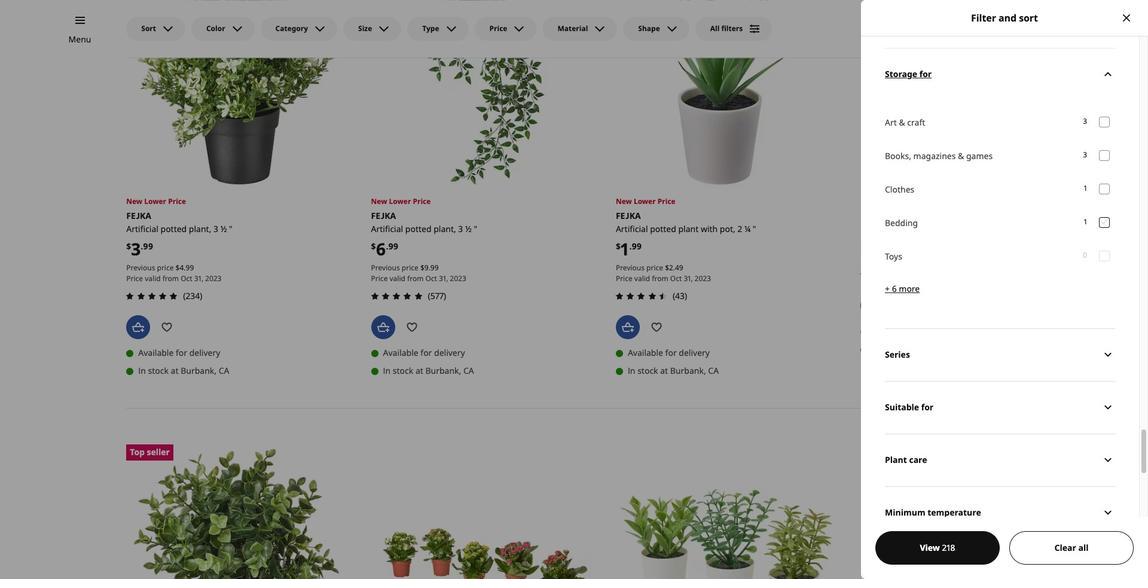 Task type: locate. For each thing, give the bounding box(es) containing it.
stock
[[883, 344, 903, 355], [148, 365, 169, 377], [393, 365, 414, 377], [638, 365, 658, 377]]

potted inside new lower price fejka artificial potted plant with pot, 2 ¼ " $ 1 . 99
[[650, 223, 677, 235]]

for down (234)
[[176, 347, 187, 359]]

price inside new lower price fejka artificial potted plant with pot, 2 ¼ " $ 1 . 99
[[658, 196, 676, 206]]

1 1 products element from the top
[[1085, 183, 1088, 194]]

plant care
[[885, 454, 928, 466]]

. up previous price $ 9 . 99 price valid from oct 31, 2023
[[386, 240, 389, 252]]

1 valid from the left
[[145, 273, 161, 284]]

4
[[914, 223, 919, 235], [180, 263, 184, 273]]

previous price $ 2 . 49 price valid from oct 31, 2023
[[616, 263, 711, 284]]

3 available from the left
[[628, 347, 663, 359]]

new inside new lower price fejka artificial potted plant with pot, 2 ¼ " $ 1 . 99
[[616, 196, 632, 206]]

artificial inside new lower price fejka artificial potted plant, 3 ½ " $ 6 . 99
[[371, 223, 403, 235]]

31, up (43) on the bottom right of the page
[[684, 273, 693, 284]]

1 oct from the left
[[181, 273, 192, 284]]

1 horizontal spatial price
[[402, 263, 419, 273]]

0 horizontal spatial plant,
[[189, 223, 211, 234]]

from up review: 4.6 out of 5 stars. total reviews: 43 image on the right of page
[[652, 273, 669, 284]]

0 horizontal spatial new
[[126, 196, 142, 206]]

plant, up previous price $ 9 . 99 price valid from oct 31, 2023
[[434, 223, 456, 235]]

0 horizontal spatial ½
[[221, 223, 227, 234]]

2 horizontal spatial available for delivery
[[628, 347, 710, 359]]

artificial for 3
[[126, 223, 158, 234]]

available for delivery for 3
[[138, 347, 220, 359]]

3 " from the left
[[753, 223, 757, 235]]

artificial inside new lower price fejka artificial potted plant with pot, 2 ¼ " $ 1 . 99
[[616, 223, 648, 235]]

previous inside previous price $ 4 . 99 price valid from oct 31, 2023
[[126, 263, 155, 273]]

price inside "price" popup button
[[490, 23, 508, 34]]

3 lower from the left
[[634, 196, 656, 206]]

1 artificial from the left
[[126, 223, 158, 234]]

1 horizontal spatial plant,
[[434, 223, 456, 235]]

from inside previous price $ 4 . 99 price valid from oct 31, 2023
[[163, 273, 179, 284]]

2 horizontal spatial 31,
[[684, 273, 693, 284]]

delivery down (234)
[[189, 347, 220, 359]]

fejka inside new lower price fejka artificial potted plant, 3 ½ " $ 6 . 99
[[371, 210, 396, 221]]

fejka inside new lower price fejka artificial potted plant, 3 ½ " $ 3 . 99
[[126, 210, 151, 221]]

$
[[126, 240, 131, 252], [371, 240, 376, 252], [616, 240, 621, 252], [861, 240, 866, 252], [176, 263, 180, 273], [421, 263, 425, 273], [665, 263, 670, 273]]

in
[[873, 344, 881, 355], [138, 365, 146, 377], [383, 365, 391, 377], [628, 365, 636, 377]]

valid for 1
[[635, 273, 650, 284]]

1 horizontal spatial lower
[[389, 196, 411, 206]]

0 horizontal spatial available
[[138, 347, 174, 359]]

available down review: 4.8 out of 5 stars. total reviews: 577 image
[[383, 347, 419, 359]]

at
[[906, 344, 913, 355], [171, 365, 179, 377], [416, 365, 423, 377], [661, 365, 668, 377]]

previous inside previous price $ 9 . 99 price valid from oct 31, 2023
[[371, 263, 400, 273]]

new inside new lower price fejka artificial potted plant, 3 ½ " $ 3 . 99
[[126, 196, 142, 206]]

clear all button
[[1010, 531, 1134, 565]]

fejka for 1
[[616, 210, 641, 221]]

compare
[[1011, 23, 1047, 34]]

31, up (577)
[[439, 273, 448, 284]]

2 horizontal spatial 2023
[[695, 273, 711, 284]]

potted for 1
[[650, 223, 677, 235]]

from
[[163, 273, 179, 284], [407, 273, 424, 284], [652, 273, 669, 284]]

0 horizontal spatial &
[[899, 116, 906, 128]]

ca
[[953, 344, 964, 355], [219, 365, 229, 377], [464, 365, 474, 377], [709, 365, 719, 377]]

valid for 6
[[390, 273, 406, 284]]

½ inside new lower price fejka artificial potted plant, 3 ½ " $ 6 . 99
[[465, 223, 472, 235]]

lower inside new lower price fejka artificial potted plant, 3 ½ " $ 3 . 99
[[144, 196, 166, 206]]

4 for "
[[914, 223, 919, 235]]

31, inside previous price $ 4 . 99 price valid from oct 31, 2023
[[194, 273, 204, 284]]

3 plant, from the left
[[889, 223, 912, 235]]

6 up previous price $ 9 . 99 price valid from oct 31, 2023
[[376, 237, 386, 260]]

1 horizontal spatial oct
[[426, 273, 437, 284]]

2 3 products element from the top
[[1084, 150, 1088, 161]]

color button
[[191, 17, 255, 41]]

plant, inside new lower price fejka artificial potted plant, 3 ½ " $ 6 . 99
[[434, 223, 456, 235]]

0 horizontal spatial lower
[[144, 196, 166, 206]]

1 products element for bedding
[[1085, 217, 1088, 228]]

3 previous from the left
[[616, 263, 645, 273]]

artificial inside new lower price fejka artificial potted plant, 3 ½ " $ 3 . 99
[[126, 223, 158, 234]]

2 artificial from the left
[[371, 223, 403, 235]]

2 horizontal spatial valid
[[635, 273, 650, 284]]

2 horizontal spatial from
[[652, 273, 669, 284]]

1 3 products element from the top
[[1084, 116, 1088, 127]]

new for 3
[[126, 196, 142, 206]]

1 fejka from the left
[[126, 210, 151, 221]]

2023 inside previous price $ 2 . 49 price valid from oct 31, 2023
[[695, 273, 711, 284]]

1 vertical spatial 1 products element
[[1085, 217, 1088, 228]]

valid up review: 4.8 out of 5 stars. total reviews: 234 image
[[145, 273, 161, 284]]

1 horizontal spatial 31,
[[439, 273, 448, 284]]

potted up 9
[[406, 223, 432, 235]]

suitable
[[885, 402, 920, 413]]

2 left 49
[[670, 263, 674, 273]]

lower inside new lower price fejka artificial potted plant, 3 ½ " $ 6 . 99
[[389, 196, 411, 206]]

99 down potted
[[878, 240, 888, 252]]

price inside previous price $ 2 . 49 price valid from oct 31, 2023
[[616, 273, 633, 284]]

series button
[[885, 328, 1116, 381]]

0
[[1083, 250, 1088, 260]]

1
[[1085, 183, 1088, 193], [1085, 217, 1088, 227], [621, 237, 630, 260]]

½ for 3
[[221, 223, 227, 234]]

1 horizontal spatial new
[[371, 196, 387, 206]]

2 vertical spatial 1
[[621, 237, 630, 260]]

3 from from the left
[[652, 273, 669, 284]]

lower
[[144, 196, 166, 206], [389, 196, 411, 206], [634, 196, 656, 206]]

$ up review: 4.8 out of 5 stars. total reviews: 234 image
[[176, 263, 180, 273]]

potted inside new lower price fejka artificial potted plant, 3 ½ " $ 3 . 99
[[161, 223, 187, 234]]

2 1 products element from the top
[[1085, 217, 1088, 228]]

price inside previous price $ 2 . 49 price valid from oct 31, 2023
[[647, 263, 664, 273]]

2023
[[205, 273, 222, 284], [450, 273, 467, 284], [695, 273, 711, 284]]

2 fejka from the left
[[371, 210, 396, 221]]

for right storage
[[920, 68, 932, 80]]

burbank,
[[915, 344, 951, 355], [181, 365, 217, 377], [426, 365, 461, 377], [671, 365, 706, 377]]

new lower price fejka artificial potted plant, 3 ½ " $ 3 . 99
[[126, 196, 233, 260]]

magazines
[[914, 150, 956, 161]]

31, for 6
[[439, 273, 448, 284]]

1 2023 from the left
[[205, 273, 222, 284]]

31, inside previous price $ 9 . 99 price valid from oct 31, 2023
[[439, 273, 448, 284]]

3
[[1084, 116, 1088, 126], [1084, 150, 1088, 160], [214, 223, 218, 234], [458, 223, 463, 235], [131, 237, 141, 260]]

2 horizontal spatial plant,
[[889, 223, 912, 235]]

2 new from the left
[[371, 196, 387, 206]]

for
[[920, 68, 932, 80], [908, 326, 920, 337], [176, 347, 187, 359], [421, 347, 432, 359], [666, 347, 677, 359], [922, 402, 934, 413]]

$ left 49
[[665, 263, 670, 273]]

2 horizontal spatial previous
[[616, 263, 645, 273]]

series
[[885, 349, 911, 360]]

fejka inside new lower price fejka artificial potted plant with pot, 2 ¼ " $ 1 . 99
[[616, 210, 641, 221]]

plant, up previous price $ 4 . 99 price valid from oct 31, 2023
[[189, 223, 211, 234]]

2 horizontal spatial artificial
[[616, 223, 648, 235]]

2 potted from the left
[[406, 223, 432, 235]]

available for delivery
[[138, 347, 220, 359], [383, 347, 465, 359], [628, 347, 710, 359]]

for down (43) on the bottom right of the page
[[666, 347, 677, 359]]

99 up previous price $ 2 . 49 price valid from oct 31, 2023
[[632, 240, 642, 252]]

6
[[376, 237, 386, 260], [892, 283, 897, 294]]

oct up (234)
[[181, 273, 192, 284]]

2 from from the left
[[407, 273, 424, 284]]

½ for 6
[[465, 223, 472, 235]]

½
[[221, 223, 227, 234], [465, 223, 472, 235]]

clothes
[[885, 183, 915, 195]]

2 horizontal spatial price
[[647, 263, 664, 273]]

$ inside new lower price fejka artificial potted plant, 3 ½ " $ 3 . 99
[[126, 240, 131, 252]]

99 right 9
[[431, 263, 439, 273]]

1 horizontal spatial available for delivery
[[383, 347, 465, 359]]

99 inside new lower price fejka artificial potted plant, 3 ½ " $ 3 . 99
[[143, 240, 153, 252]]

1 horizontal spatial from
[[407, 273, 424, 284]]

available for 1
[[628, 347, 663, 359]]

1 horizontal spatial potted
[[406, 223, 432, 235]]

oct inside previous price $ 2 . 49 price valid from oct 31, 2023
[[671, 273, 682, 284]]

delivery right sold
[[922, 326, 953, 337]]

0 horizontal spatial price
[[157, 263, 174, 273]]

3 price from the left
[[647, 263, 664, 273]]

available for 3
[[138, 347, 174, 359]]

3 fejka from the left
[[616, 210, 641, 221]]

valid inside previous price $ 4 . 99 price valid from oct 31, 2023
[[145, 273, 161, 284]]

4 down himalayamix
[[914, 223, 919, 235]]

lower for 3
[[144, 196, 166, 206]]

price inside previous price $ 9 . 99 price valid from oct 31, 2023
[[371, 273, 388, 284]]

1 vertical spatial 2
[[670, 263, 674, 273]]

0 horizontal spatial valid
[[145, 273, 161, 284]]

from up review: 4.8 out of 5 stars. total reviews: 234 image
[[163, 273, 179, 284]]

previous for 1
[[616, 263, 645, 273]]

oct
[[181, 273, 192, 284], [426, 273, 437, 284], [671, 273, 682, 284]]

1 available for delivery from the left
[[138, 347, 220, 359]]

1 available from the left
[[138, 347, 174, 359]]

. up (234)
[[184, 263, 186, 273]]

3 products element for books, magazines & games
[[1084, 150, 1088, 161]]

1 horizontal spatial 6
[[892, 283, 897, 294]]

3 oct from the left
[[671, 273, 682, 284]]

in for 6
[[383, 365, 391, 377]]

oct inside previous price $ 4 . 99 price valid from oct 31, 2023
[[181, 273, 192, 284]]

3 available for delivery from the left
[[628, 347, 710, 359]]

oct for 6
[[426, 273, 437, 284]]

4 " from the left
[[921, 223, 924, 235]]

stock for 3
[[148, 365, 169, 377]]

price left 49
[[647, 263, 664, 273]]

2 31, from the left
[[439, 273, 448, 284]]

0 horizontal spatial fejka
[[126, 210, 151, 221]]

for right suitable
[[922, 402, 934, 413]]

2 horizontal spatial oct
[[671, 273, 682, 284]]

2 horizontal spatial fejka
[[616, 210, 641, 221]]

1 products element
[[1085, 183, 1088, 194], [1085, 217, 1088, 228]]

3 products element
[[1084, 116, 1088, 127], [1084, 150, 1088, 161]]

in for 3
[[138, 365, 146, 377]]

stock for 1
[[638, 365, 658, 377]]

1 vertical spatial 3 products element
[[1084, 150, 1088, 161]]

. inside previous price $ 9 . 99 price valid from oct 31, 2023
[[429, 263, 431, 273]]

ca for 1
[[709, 365, 719, 377]]

2023 for 3
[[205, 273, 222, 284]]

99 up previous price $ 4 . 99 price valid from oct 31, 2023
[[143, 240, 153, 252]]

document containing storage for
[[862, 0, 1149, 539]]

oct down 49
[[671, 273, 682, 284]]

in stock at burbank, ca for 6
[[383, 365, 474, 377]]

2 lower from the left
[[389, 196, 411, 206]]

potted for 3
[[161, 223, 187, 234]]

new inside new lower price fejka artificial potted plant, 3 ½ " $ 6 . 99
[[371, 196, 387, 206]]

2 previous from the left
[[371, 263, 400, 273]]

1 new from the left
[[126, 196, 142, 206]]

view 218
[[920, 542, 956, 553]]

previous price $ 4 . 99 price valid from oct 31, 2023
[[126, 263, 222, 284]]

99
[[143, 240, 153, 252], [389, 240, 399, 252], [632, 240, 642, 252], [878, 240, 888, 252], [186, 263, 194, 273], [431, 263, 439, 273]]

1 vertical spatial 4
[[180, 263, 184, 273]]

2023 inside previous price $ 9 . 99 price valid from oct 31, 2023
[[450, 273, 467, 284]]

2 horizontal spatial new
[[616, 196, 632, 206]]

valid inside previous price $ 9 . 99 price valid from oct 31, 2023
[[390, 273, 406, 284]]

from inside previous price $ 9 . 99 price valid from oct 31, 2023
[[407, 273, 424, 284]]

2 horizontal spatial potted
[[650, 223, 677, 235]]

material
[[558, 23, 588, 34]]

valid
[[145, 273, 161, 284], [390, 273, 406, 284], [635, 273, 650, 284]]

previous up review: 4.8 out of 5 stars. total reviews: 234 image
[[126, 263, 155, 273]]

previous up review: 4.8 out of 5 stars. total reviews: 577 image
[[371, 263, 400, 273]]

available for delivery down (43) on the bottom right of the page
[[628, 347, 710, 359]]

artificial up previous price $ 9 . 99 price valid from oct 31, 2023
[[371, 223, 403, 235]]

3 potted from the left
[[650, 223, 677, 235]]

artificial for 6
[[371, 223, 403, 235]]

new for 6
[[371, 196, 387, 206]]

2 price from the left
[[402, 263, 419, 273]]

1 horizontal spatial 2
[[738, 223, 743, 235]]

& right art
[[899, 116, 906, 128]]

1 " from the left
[[229, 223, 233, 234]]

$ up previous price $ 9 . 99 price valid from oct 31, 2023
[[371, 240, 376, 252]]

0 horizontal spatial from
[[163, 273, 179, 284]]

1 ½ from the left
[[221, 223, 227, 234]]

available for delivery down (577)
[[383, 347, 465, 359]]

$ up previous price $ 4 . 99 price valid from oct 31, 2023
[[126, 240, 131, 252]]

storage for
[[885, 68, 932, 80]]

. up previous price $ 2 . 49 price valid from oct 31, 2023
[[630, 240, 632, 252]]

2 ½ from the left
[[465, 223, 472, 235]]

himalayamix potted plant, 4 "
[[861, 210, 924, 235]]

0 horizontal spatial 31,
[[194, 273, 204, 284]]

artificial up previous price $ 4 . 99 price valid from oct 31, 2023
[[126, 223, 158, 234]]

at for 6
[[416, 365, 423, 377]]

2 valid from the left
[[390, 273, 406, 284]]

1 from from the left
[[163, 273, 179, 284]]

2 available for delivery from the left
[[383, 347, 465, 359]]

. up (577)
[[429, 263, 431, 273]]

2023 for "
[[695, 273, 711, 284]]

0 horizontal spatial 6
[[376, 237, 386, 260]]

0 horizontal spatial artificial
[[126, 223, 158, 234]]

2023 inside previous price $ 4 . 99 price valid from oct 31, 2023
[[205, 273, 222, 284]]

$ inside new lower price fejka artificial potted plant with pot, 2 ¼ " $ 1 . 99
[[616, 240, 621, 252]]

fejka
[[126, 210, 151, 221], [371, 210, 396, 221], [616, 210, 641, 221]]

plant, inside new lower price fejka artificial potted plant, 3 ½ " $ 3 . 99
[[189, 223, 211, 234]]

2 2023 from the left
[[450, 273, 467, 284]]

1 horizontal spatial 2023
[[450, 273, 467, 284]]

burbank, for 6
[[426, 365, 461, 377]]

1 horizontal spatial &
[[959, 150, 965, 161]]

color
[[206, 23, 225, 34]]

1 vertical spatial 1
[[1085, 217, 1088, 227]]

0 horizontal spatial 4
[[180, 263, 184, 273]]

lower inside new lower price fejka artificial potted plant with pot, 2 ¼ " $ 1 . 99
[[634, 196, 656, 206]]

price inside previous price $ 9 . 99 price valid from oct 31, 2023
[[402, 263, 419, 273]]

99 up previous price $ 9 . 99 price valid from oct 31, 2023
[[389, 240, 399, 252]]

price
[[157, 263, 174, 273], [402, 263, 419, 273], [647, 263, 664, 273]]

31, inside previous price $ 2 . 49 price valid from oct 31, 2023
[[684, 273, 693, 284]]

plant, for 3
[[189, 223, 211, 234]]

review: 4.8 out of 5 stars. total reviews: 234 image
[[123, 289, 181, 304]]

category button
[[261, 17, 337, 41]]

& left games on the right top of page
[[959, 150, 965, 161]]

from inside previous price $ 2 . 49 price valid from oct 31, 2023
[[652, 273, 669, 284]]

price for 3
[[157, 263, 174, 273]]

2
[[738, 223, 743, 235], [670, 263, 674, 273]]

3 valid from the left
[[635, 273, 650, 284]]

available down review: 4.6 out of 5 stars. total reviews: 43 image on the right of page
[[628, 347, 663, 359]]

at for 1
[[661, 365, 668, 377]]

2 left ¼
[[738, 223, 743, 235]]

available for delivery for 1
[[628, 347, 710, 359]]

0 vertical spatial 1 products element
[[1085, 183, 1088, 194]]

4 inside 'himalayamix potted plant, 4 "'
[[914, 223, 919, 235]]

0 horizontal spatial oct
[[181, 273, 192, 284]]

. up previous price $ 4 . 99 price valid from oct 31, 2023
[[141, 240, 143, 252]]

1 price from the left
[[157, 263, 174, 273]]

1 horizontal spatial available
[[383, 347, 419, 359]]

2 available from the left
[[383, 347, 419, 359]]

1 horizontal spatial previous
[[371, 263, 400, 273]]

" inside 'himalayamix potted plant, 4 "'
[[921, 223, 924, 235]]

oct down 9
[[426, 273, 437, 284]]

price up review: 4.8 out of 5 stars. total reviews: 234 image
[[157, 263, 174, 273]]

+ 6 more button
[[885, 273, 1116, 304]]

1 vertical spatial 6
[[892, 283, 897, 294]]

previous up review: 4.6 out of 5 stars. total reviews: 43 image on the right of page
[[616, 263, 645, 273]]

$ up previous price $ 2 . 49 price valid from oct 31, 2023
[[616, 240, 621, 252]]

potted inside new lower price fejka artificial potted plant, 3 ½ " $ 6 . 99
[[406, 223, 432, 235]]

price for 6
[[402, 263, 419, 273]]

3 products element for art & craft
[[1084, 116, 1088, 127]]

in for 1
[[628, 365, 636, 377]]

$ down potted
[[861, 240, 866, 252]]

0 horizontal spatial previous
[[126, 263, 155, 273]]

valid up review: 4.6 out of 5 stars. total reviews: 43 image on the right of page
[[635, 273, 650, 284]]

2 inside previous price $ 2 . 49 price valid from oct 31, 2023
[[670, 263, 674, 273]]

0 vertical spatial 3 products element
[[1084, 116, 1088, 127]]

plant
[[679, 223, 699, 235]]

1 horizontal spatial 4
[[914, 223, 919, 235]]

valid for 3
[[145, 273, 161, 284]]

0 horizontal spatial 2
[[670, 263, 674, 273]]

99 up (234)
[[186, 263, 194, 273]]

2 horizontal spatial lower
[[634, 196, 656, 206]]

0 horizontal spatial 2023
[[205, 273, 222, 284]]

fejka for 6
[[371, 210, 396, 221]]

.
[[141, 240, 143, 252], [386, 240, 389, 252], [630, 240, 632, 252], [184, 263, 186, 273], [429, 263, 431, 273], [674, 263, 675, 273]]

price inside previous price $ 4 . 99 price valid from oct 31, 2023
[[157, 263, 174, 273]]

type button
[[408, 17, 469, 41]]

artificial
[[126, 223, 158, 234], [371, 223, 403, 235], [616, 223, 648, 235]]

1 horizontal spatial ½
[[465, 223, 472, 235]]

delivery down (577)
[[434, 347, 465, 359]]

0 vertical spatial &
[[899, 116, 906, 128]]

ca for 6
[[464, 365, 474, 377]]

potted up previous price $ 4 . 99 price valid from oct 31, 2023
[[161, 223, 187, 234]]

delivery for 3
[[189, 347, 220, 359]]

available down review: 4.8 out of 5 stars. total reviews: 234 image
[[138, 347, 174, 359]]

valid up review: 4.8 out of 5 stars. total reviews: 577 image
[[390, 273, 406, 284]]

31, up (234)
[[194, 273, 204, 284]]

1 lower from the left
[[144, 196, 166, 206]]

3 inside new lower price fejka artificial potted plant, 3 ½ " $ 6 . 99
[[458, 223, 463, 235]]

$ up review: 4.8 out of 5 stars. total reviews: 577 image
[[421, 263, 425, 273]]

previous inside previous price $ 2 . 49 price valid from oct 31, 2023
[[616, 263, 645, 273]]

0 vertical spatial 2
[[738, 223, 743, 235]]

art & craft
[[885, 116, 926, 128]]

"
[[229, 223, 233, 234], [474, 223, 478, 235], [753, 223, 757, 235], [921, 223, 924, 235]]

plant,
[[189, 223, 211, 234], [434, 223, 456, 235], [889, 223, 912, 235]]

2 plant, from the left
[[434, 223, 456, 235]]

all
[[711, 23, 720, 34]]

available
[[138, 347, 174, 359], [383, 347, 419, 359], [628, 347, 663, 359]]

pot,
[[720, 223, 736, 235]]

valid inside previous price $ 2 . 49 price valid from oct 31, 2023
[[635, 273, 650, 284]]

1 horizontal spatial valid
[[390, 273, 406, 284]]

storage for button
[[885, 48, 1116, 100]]

3 new from the left
[[616, 196, 632, 206]]

delivery
[[922, 326, 953, 337], [189, 347, 220, 359], [434, 347, 465, 359], [679, 347, 710, 359]]

in stock at burbank, ca
[[873, 344, 964, 355], [138, 365, 229, 377], [383, 365, 474, 377], [628, 365, 719, 377]]

lower for 1
[[634, 196, 656, 206]]

3 2023 from the left
[[695, 273, 711, 284]]

0 vertical spatial 1
[[1085, 183, 1088, 193]]

1 potted from the left
[[161, 223, 187, 234]]

minimum temperature
[[885, 507, 982, 518]]

0 vertical spatial 4
[[914, 223, 919, 235]]

document
[[862, 0, 1149, 539]]

2 oct from the left
[[426, 273, 437, 284]]

1 plant, from the left
[[189, 223, 211, 234]]

oct for 3
[[181, 273, 192, 284]]

1 31, from the left
[[194, 273, 204, 284]]

$ inside previous price $ 4 . 99 price valid from oct 31, 2023
[[176, 263, 180, 273]]

. up (43) on the bottom right of the page
[[674, 263, 675, 273]]

6 right +
[[892, 283, 897, 294]]

plant care button
[[885, 434, 1116, 486]]

1 horizontal spatial fejka
[[371, 210, 396, 221]]

49
[[675, 263, 684, 273]]

3 artificial from the left
[[616, 223, 648, 235]]

from up review: 4.8 out of 5 stars. total reviews: 577 image
[[407, 273, 424, 284]]

3 31, from the left
[[684, 273, 693, 284]]

plant, down himalayamix
[[889, 223, 912, 235]]

oct inside previous price $ 9 . 99 price valid from oct 31, 2023
[[426, 273, 437, 284]]

0 vertical spatial 6
[[376, 237, 386, 260]]

books,
[[885, 150, 912, 161]]

1 for bedding
[[1085, 217, 1088, 227]]

artificial up previous price $ 2 . 49 price valid from oct 31, 2023
[[616, 223, 648, 235]]

himalayamix
[[861, 210, 921, 221]]

6 inside new lower price fejka artificial potted plant, 3 ½ " $ 6 . 99
[[376, 237, 386, 260]]

available for delivery down (234)
[[138, 347, 220, 359]]

0 horizontal spatial available for delivery
[[138, 347, 220, 359]]

delivery down (43) on the bottom right of the page
[[679, 347, 710, 359]]

potted left plant
[[650, 223, 677, 235]]

2 horizontal spatial available
[[628, 347, 663, 359]]

0 horizontal spatial potted
[[161, 223, 187, 234]]

2 " from the left
[[474, 223, 478, 235]]

4 up (234)
[[180, 263, 184, 273]]

1 previous from the left
[[126, 263, 155, 273]]

rotate 180 image
[[1101, 67, 1116, 81]]

price left 9
[[402, 263, 419, 273]]

31, for 3
[[194, 273, 204, 284]]

½ inside new lower price fejka artificial potted plant, 3 ½ " $ 3 . 99
[[221, 223, 227, 234]]

1 horizontal spatial artificial
[[371, 223, 403, 235]]

4 inside previous price $ 4 . 99 price valid from oct 31, 2023
[[180, 263, 184, 273]]

toys
[[885, 250, 903, 262]]



Task type: vqa. For each thing, say whether or not it's contained in the screenshot.


Task type: describe. For each thing, give the bounding box(es) containing it.
218
[[943, 542, 956, 553]]

sort
[[141, 23, 156, 34]]

temperature
[[928, 507, 982, 518]]

games
[[967, 150, 993, 161]]

not
[[873, 326, 887, 337]]

new for 1
[[616, 196, 632, 206]]

plant, for 6
[[434, 223, 456, 235]]

" inside new lower price fejka artificial potted plant with pot, 2 ¼ " $ 1 . 99
[[753, 223, 757, 235]]

" inside new lower price fejka artificial potted plant, 3 ½ " $ 6 . 99
[[474, 223, 478, 235]]

art
[[885, 116, 897, 128]]

price for 1
[[647, 263, 664, 273]]

review: 4.6 out of 5 stars. total reviews: 43 image
[[613, 289, 671, 304]]

books, magazines & games
[[885, 150, 993, 161]]

plant
[[885, 454, 907, 466]]

bedding
[[885, 217, 918, 228]]

filters
[[722, 23, 743, 34]]

99 inside new lower price fejka artificial potted plant, 3 ½ " $ 6 . 99
[[389, 240, 399, 252]]

oct for 1
[[671, 273, 682, 284]]

stock for 6
[[393, 365, 414, 377]]

more
[[899, 283, 920, 294]]

previous price $ 9 . 99 price valid from oct 31, 2023
[[371, 263, 467, 284]]

99 inside new lower price fejka artificial potted plant with pot, 2 ¼ " $ 1 . 99
[[632, 240, 642, 252]]

1 for clothes
[[1085, 183, 1088, 193]]

$ inside previous price $ 2 . 49 price valid from oct 31, 2023
[[665, 263, 670, 273]]

delivery for 6
[[434, 347, 465, 359]]

$ inside new lower price fejka artificial potted plant, 3 ½ " $ 6 . 99
[[371, 240, 376, 252]]

price inside new lower price fejka artificial potted plant, 3 ½ " $ 3 . 99
[[168, 196, 186, 206]]

material button
[[543, 17, 618, 41]]

" inside new lower price fejka artificial potted plant, 3 ½ " $ 3 . 99
[[229, 223, 233, 234]]

at for 3
[[171, 365, 179, 377]]

from for 3
[[163, 273, 179, 284]]

clear
[[1055, 542, 1077, 553]]

31, for 1
[[684, 273, 693, 284]]

craft
[[908, 116, 926, 128]]

from for 1
[[652, 273, 669, 284]]

+
[[885, 283, 890, 294]]

all filters
[[711, 23, 743, 34]]

filter and sort
[[972, 11, 1039, 24]]

clear all
[[1055, 542, 1089, 553]]

1 products element for clothes
[[1085, 183, 1088, 194]]

care
[[910, 454, 928, 466]]

previous for 3
[[126, 263, 155, 273]]

in stock at burbank, ca for 3
[[138, 365, 229, 377]]

9
[[425, 263, 429, 273]]

. inside previous price $ 4 . 99 price valid from oct 31, 2023
[[184, 263, 186, 273]]

lower for 6
[[389, 196, 411, 206]]

shape button
[[624, 17, 690, 41]]

for inside dropdown button
[[920, 68, 932, 80]]

1 vertical spatial &
[[959, 150, 965, 161]]

delivery for 1
[[679, 347, 710, 359]]

available for 6
[[383, 347, 419, 359]]

4 for .
[[180, 263, 184, 273]]

suitable for button
[[885, 381, 1116, 434]]

all filters button
[[696, 17, 772, 41]]

99 inside previous price $ 4 . 99 price valid from oct 31, 2023
[[186, 263, 194, 273]]

size
[[358, 23, 372, 34]]

+ 6 more
[[885, 283, 920, 294]]

in stock at burbank, ca for 1
[[628, 365, 719, 377]]

category
[[276, 23, 308, 34]]

(43)
[[673, 290, 688, 302]]

for right sold
[[908, 326, 920, 337]]

new lower price fejka artificial potted plant with pot, 2 ¼ " $ 1 . 99
[[616, 196, 757, 260]]

plant, inside 'himalayamix potted plant, 4 "'
[[889, 223, 912, 235]]

sort
[[1020, 11, 1039, 24]]

storage
[[885, 68, 918, 80]]

6 inside button
[[892, 283, 897, 294]]

minimum
[[885, 507, 926, 518]]

and
[[999, 11, 1017, 24]]

price inside previous price $ 4 . 99 price valid from oct 31, 2023
[[126, 273, 143, 284]]

sort button
[[126, 17, 185, 41]]

from for 6
[[407, 273, 424, 284]]

99 inside previous price $ 9 . 99 price valid from oct 31, 2023
[[431, 263, 439, 273]]

sold
[[890, 326, 906, 337]]

potted for 6
[[406, 223, 432, 235]]

fejka for 3
[[126, 210, 151, 221]]

new lower price fejka artificial potted plant, 3 ½ " $ 6 . 99
[[371, 196, 478, 260]]

¼
[[745, 223, 751, 235]]

(234)
[[183, 290, 202, 302]]

burbank, for 3
[[181, 365, 217, 377]]

for inside dropdown button
[[922, 402, 934, 413]]

view
[[920, 542, 940, 553]]

menu
[[69, 34, 91, 45]]

review: 4.8 out of 5 stars. total reviews: 577 image
[[368, 289, 426, 304]]

type
[[423, 23, 439, 34]]

products element
[[1083, 250, 1088, 261]]

price button
[[475, 17, 537, 41]]

2023 for 6
[[450, 273, 467, 284]]

potted
[[861, 223, 887, 235]]

. inside new lower price fejka artificial potted plant, 3 ½ " $ 6 . 99
[[386, 240, 389, 252]]

artificial for 1
[[616, 223, 648, 235]]

for down (577)
[[421, 347, 432, 359]]

shape
[[639, 23, 660, 34]]

available for delivery for 6
[[383, 347, 465, 359]]

2 inside new lower price fejka artificial potted plant with pot, 2 ¼ " $ 1 . 99
[[738, 223, 743, 235]]

(577)
[[428, 290, 446, 302]]

. inside previous price $ 2 . 49 price valid from oct 31, 2023
[[674, 263, 675, 273]]

. inside new lower price fejka artificial potted plant with pot, 2 ¼ " $ 1 . 99
[[630, 240, 632, 252]]

filter
[[972, 11, 997, 24]]

sort and filter dialog
[[862, 0, 1149, 579]]

size button
[[343, 17, 402, 41]]

menu button
[[69, 33, 91, 46]]

all
[[1079, 542, 1089, 553]]

minimum temperature button
[[885, 486, 1116, 539]]

not sold for delivery
[[873, 326, 953, 337]]

$ inside previous price $ 9 . 99 price valid from oct 31, 2023
[[421, 263, 425, 273]]

. inside new lower price fejka artificial potted plant, 3 ½ " $ 3 . 99
[[141, 240, 143, 252]]

ca for 3
[[219, 365, 229, 377]]

previous for 6
[[371, 263, 400, 273]]

price inside new lower price fejka artificial potted plant, 3 ½ " $ 6 . 99
[[413, 196, 431, 206]]

1 inside new lower price fejka artificial potted plant with pot, 2 ¼ " $ 1 . 99
[[621, 237, 630, 260]]

with
[[701, 223, 718, 235]]

suitable for
[[885, 402, 934, 413]]

burbank, for 1
[[671, 365, 706, 377]]



